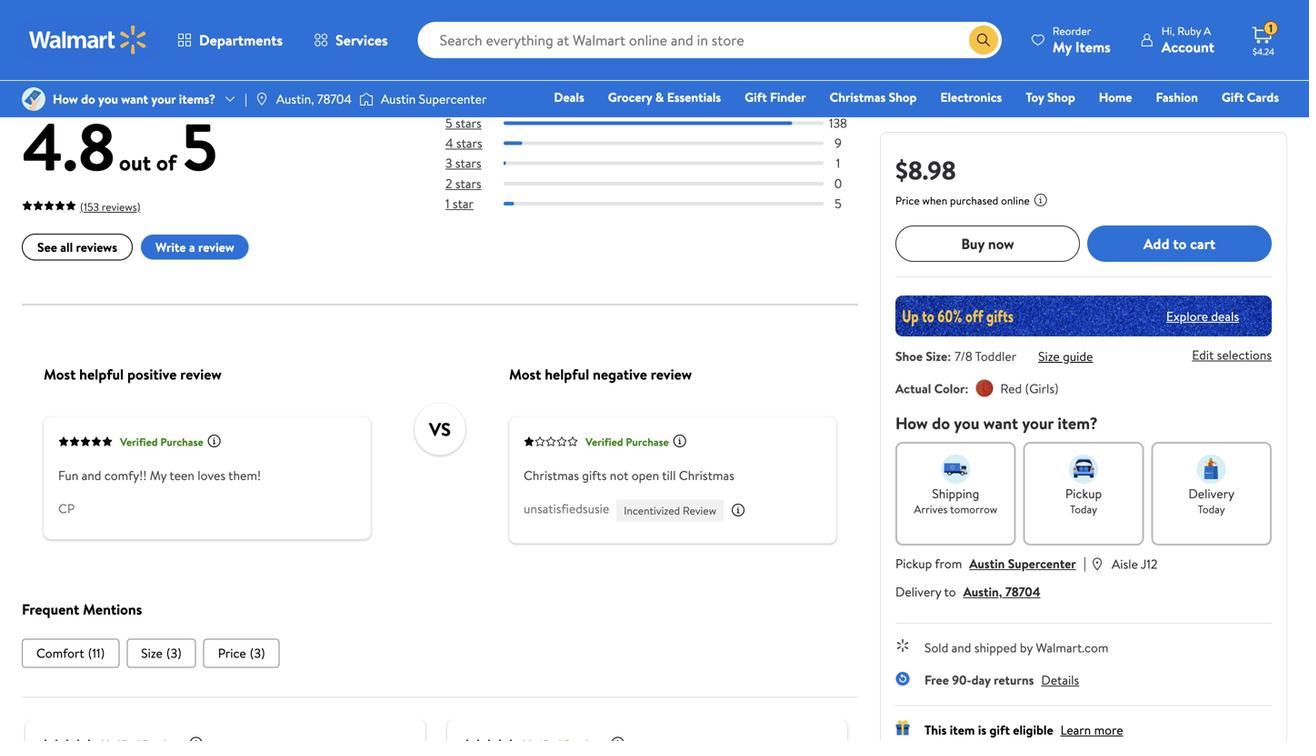 Task type: locate. For each thing, give the bounding box(es) containing it.
size guide button
[[1039, 347, 1093, 365]]

0 horizontal spatial verified
[[120, 434, 158, 450]]

1 (3) from the left
[[166, 644, 182, 662]]

0 horizontal spatial supercenter
[[419, 90, 487, 108]]

0 horizontal spatial austin
[[381, 90, 416, 108]]

1 verified purchase from the left
[[120, 434, 203, 450]]

today down intent image for delivery in the bottom of the page
[[1198, 502, 1226, 517]]

christmas inside christmas shop link
[[830, 88, 886, 106]]

christmas up unsatisfiedsusie
[[524, 467, 579, 484]]

and right sold
[[952, 639, 972, 657]]

1 progress bar from the top
[[504, 121, 824, 125]]

gifts
[[582, 467, 607, 484]]

1 horizontal spatial christmas
[[679, 467, 735, 484]]

verified purchase for positive
[[120, 434, 203, 450]]

shop for toy shop
[[1048, 88, 1076, 106]]

list item right (11)
[[127, 639, 196, 668]]

supercenter up 5 stars
[[419, 90, 487, 108]]

1 horizontal spatial purchase
[[626, 434, 669, 450]]

delivery down 'from'
[[896, 583, 942, 601]]

helpful left negative
[[545, 364, 589, 384]]

1 vertical spatial and
[[952, 639, 972, 657]]

departments
[[199, 30, 283, 50]]

today down intent image for pickup
[[1070, 502, 1098, 517]]

supercenter
[[419, 90, 487, 108], [1008, 555, 1076, 572]]

3 list item from the left
[[203, 639, 280, 668]]

christmas shop
[[830, 88, 917, 106]]

2 list item from the left
[[127, 639, 196, 668]]

0 horizontal spatial my
[[150, 467, 167, 484]]

1 today from the left
[[1070, 502, 1098, 517]]

eligible
[[1013, 721, 1054, 739]]

0 horizontal spatial reviews
[[76, 238, 117, 256]]

pickup
[[1066, 485, 1102, 502], [896, 555, 932, 572]]

shop right toy
[[1048, 88, 1076, 106]]

christmas for christmas gifts not open till christmas
[[524, 467, 579, 484]]

from
[[935, 555, 962, 572]]

incentivized review
[[624, 503, 717, 519]]

review right positive
[[180, 364, 222, 384]]

9
[[835, 134, 842, 152]]

to inside "button"
[[1173, 234, 1187, 254]]

1 vertical spatial austin,
[[964, 583, 1003, 601]]

free
[[925, 671, 949, 689]]

1 horizontal spatial :
[[965, 380, 969, 397]]

learn more button
[[1061, 721, 1124, 739]]

1 horizontal spatial today
[[1198, 502, 1226, 517]]

3 progress bar from the top
[[504, 162, 824, 165]]

0 vertical spatial to
[[1173, 234, 1187, 254]]

0 vertical spatial and
[[82, 467, 101, 484]]

gift
[[990, 721, 1010, 739]]

purchase up open
[[626, 434, 669, 450]]

5 up 4
[[446, 114, 453, 132]]

1 most from the left
[[44, 364, 76, 384]]

stars up 4 stars
[[456, 114, 482, 132]]

teen
[[169, 467, 195, 484]]

grocery
[[608, 88, 653, 106]]

departments button
[[162, 18, 298, 62]]

to down 'from'
[[944, 583, 956, 601]]

your left items?
[[151, 90, 176, 108]]

1 vertical spatial &
[[656, 88, 664, 106]]

purchase
[[160, 434, 203, 450], [626, 434, 669, 450]]

1 vertical spatial delivery
[[896, 583, 942, 601]]

5 for 5 stars
[[446, 114, 453, 132]]

size inside list item
[[141, 644, 163, 662]]

1 helpful from the left
[[79, 364, 124, 384]]

1 horizontal spatial reviews
[[120, 50, 191, 80]]

& right grocery
[[656, 88, 664, 106]]

delivery down intent image for delivery in the bottom of the page
[[1189, 485, 1235, 502]]

deals link
[[546, 87, 593, 107]]

1 vertical spatial want
[[984, 412, 1019, 435]]

size right (11)
[[141, 644, 163, 662]]

1 horizontal spatial delivery
[[1189, 485, 1235, 502]]

1 horizontal spatial list item
[[127, 639, 196, 668]]

pickup for pickup from austin supercenter |
[[896, 555, 932, 572]]

you down color
[[954, 412, 980, 435]]

walmart.com
[[1036, 639, 1109, 657]]

progress bar for 1
[[504, 162, 824, 165]]

0 vertical spatial my
[[1053, 37, 1072, 57]]

2 stars
[[446, 174, 482, 192]]

1
[[1269, 21, 1273, 36], [836, 154, 841, 172], [446, 194, 450, 212]]

verified purchase
[[120, 434, 203, 450], [586, 434, 669, 450]]

1 horizontal spatial you
[[954, 412, 980, 435]]

1 horizontal spatial 78704
[[1006, 583, 1041, 601]]

& up items?
[[196, 50, 211, 80]]

price for price when purchased online
[[896, 193, 920, 208]]

0 horizontal spatial shop
[[889, 88, 917, 106]]

2 (3) from the left
[[250, 644, 265, 662]]

0 vertical spatial :
[[948, 347, 951, 365]]

verified up the gifts
[[586, 434, 623, 450]]

78704 down austin supercenter button
[[1006, 583, 1041, 601]]

0 horizontal spatial pickup
[[896, 555, 932, 572]]

reviews up how do you want your items? in the left top of the page
[[120, 50, 191, 80]]

0 horizontal spatial do
[[81, 90, 95, 108]]

: down '7/8'
[[965, 380, 969, 397]]

want down customer reviews & ratings
[[121, 90, 148, 108]]

review right negative
[[651, 364, 692, 384]]

pickup today
[[1066, 485, 1102, 517]]

0 vertical spatial pickup
[[1066, 485, 1102, 502]]

1 up $4.24 in the right top of the page
[[1269, 21, 1273, 36]]

verified purchase information image
[[673, 434, 687, 448], [189, 736, 203, 741]]

0 horizontal spatial size
[[141, 644, 163, 662]]

stars right '2'
[[455, 174, 482, 192]]

supercenter up austin, 78704 button
[[1008, 555, 1076, 572]]

0 horizontal spatial (3)
[[166, 644, 182, 662]]

progress bar for 9
[[504, 142, 824, 145]]

to
[[1173, 234, 1187, 254], [944, 583, 956, 601]]

 image right austin, 78704
[[359, 90, 374, 108]]

list item down frequent mentions
[[22, 639, 119, 668]]

78704 down services popup button
[[317, 90, 352, 108]]

christmas up review
[[679, 467, 735, 484]]

0 horizontal spatial &
[[196, 50, 211, 80]]

today inside pickup today
[[1070, 502, 1098, 517]]

up to sixty percent off deals. shop now. image
[[896, 296, 1272, 336]]

helpful
[[79, 364, 124, 384], [545, 364, 589, 384]]

size
[[926, 347, 948, 365], [1039, 347, 1060, 365], [141, 644, 163, 662]]

price when purchased online
[[896, 193, 1030, 208]]

 image
[[22, 87, 45, 111], [359, 90, 374, 108]]

0 horizontal spatial christmas
[[524, 467, 579, 484]]

want down red
[[984, 412, 1019, 435]]

: left '7/8'
[[948, 347, 951, 365]]

reviews)
[[102, 199, 141, 215]]

0 vertical spatial want
[[121, 90, 148, 108]]

2 progress bar from the top
[[504, 142, 824, 145]]

to left the cart
[[1173, 234, 1187, 254]]

austin
[[381, 90, 416, 108], [970, 555, 1005, 572]]

0 horizontal spatial price
[[218, 644, 246, 662]]

loves
[[198, 467, 226, 484]]

 image for how do you want your items?
[[22, 87, 45, 111]]

:
[[948, 347, 951, 365], [965, 380, 969, 397]]

progress bar
[[504, 121, 824, 125], [504, 142, 824, 145], [504, 162, 824, 165], [504, 182, 824, 185], [504, 202, 824, 205]]

see all reviews
[[37, 238, 117, 256]]

actual color :
[[896, 380, 969, 397]]

most for most helpful positive review
[[44, 364, 76, 384]]

review right a
[[198, 238, 234, 256]]

one debit
[[1140, 114, 1202, 131]]

1 horizontal spatial 5
[[446, 114, 453, 132]]

1 horizontal spatial |
[[1084, 553, 1087, 573]]

1 vertical spatial :
[[965, 380, 969, 397]]

delivery for today
[[1189, 485, 1235, 502]]

2 horizontal spatial list item
[[203, 639, 280, 668]]

0 horizontal spatial |
[[245, 90, 247, 108]]

your for item?
[[1022, 412, 1054, 435]]

list item right size (3)
[[203, 639, 280, 668]]

0 vertical spatial how
[[53, 90, 78, 108]]

price right size (3)
[[218, 644, 246, 662]]

size (3)
[[141, 644, 182, 662]]

size left guide
[[1039, 347, 1060, 365]]

list
[[22, 639, 858, 668]]

1 vertical spatial reviews
[[76, 238, 117, 256]]

2 verified from the left
[[586, 434, 623, 450]]

2 today from the left
[[1198, 502, 1226, 517]]

1 shop from the left
[[889, 88, 917, 106]]

2 gift from the left
[[1222, 88, 1244, 106]]

not
[[610, 467, 629, 484]]

1 horizontal spatial pickup
[[1066, 485, 1102, 502]]

verified purchase up the christmas gifts not open till christmas
[[586, 434, 669, 450]]

Search search field
[[418, 22, 1002, 58]]

today inside delivery today
[[1198, 502, 1226, 517]]

intent image for pickup image
[[1069, 455, 1099, 484]]

how
[[53, 90, 78, 108], [896, 412, 928, 435]]

gift inside 'gift cards registry'
[[1222, 88, 1244, 106]]

1 horizontal spatial price
[[896, 193, 920, 208]]

christmas up the 138
[[830, 88, 886, 106]]

stars for 4 stars
[[456, 134, 483, 152]]

 image
[[254, 92, 269, 106]]

progress bar for 5
[[504, 202, 824, 205]]

5 right of at left
[[182, 100, 218, 192]]

1 horizontal spatial 1
[[836, 154, 841, 172]]

a
[[189, 238, 195, 256]]

list item
[[22, 639, 119, 668], [127, 639, 196, 668], [203, 639, 280, 668]]

write a review link
[[140, 234, 250, 261]]

size left '7/8'
[[926, 347, 948, 365]]

78704
[[317, 90, 352, 108], [1006, 583, 1041, 601]]

1 vertical spatial your
[[1022, 412, 1054, 435]]

how down actual
[[896, 412, 928, 435]]

0 vertical spatial delivery
[[1189, 485, 1235, 502]]

1 horizontal spatial shop
[[1048, 88, 1076, 106]]

1 left star
[[446, 194, 450, 212]]

frequent
[[22, 599, 79, 619]]

1 horizontal spatial gift
[[1222, 88, 1244, 106]]

want for items?
[[121, 90, 148, 108]]

helpful left positive
[[79, 364, 124, 384]]

4 progress bar from the top
[[504, 182, 824, 185]]

0 horizontal spatial verified purchase
[[120, 434, 203, 450]]

1 list item from the left
[[22, 639, 119, 668]]

shop inside christmas shop link
[[889, 88, 917, 106]]

1 vertical spatial how
[[896, 412, 928, 435]]

my left teen
[[150, 467, 167, 484]]

2 horizontal spatial 1
[[1269, 21, 1273, 36]]

austin down services
[[381, 90, 416, 108]]

2 horizontal spatial christmas
[[830, 88, 886, 106]]

1 horizontal spatial (3)
[[250, 644, 265, 662]]

2 verified purchase from the left
[[586, 434, 669, 450]]

how do you want your items?
[[53, 90, 216, 108]]

sold
[[925, 639, 949, 657]]

0 vertical spatial your
[[151, 90, 176, 108]]

138
[[829, 114, 848, 132]]

austin supercenter button
[[970, 555, 1076, 572]]

reviews right the all
[[76, 238, 117, 256]]

0 horizontal spatial how
[[53, 90, 78, 108]]

2 shop from the left
[[1048, 88, 1076, 106]]

pickup from austin supercenter |
[[896, 553, 1087, 573]]

color
[[935, 380, 965, 397]]

and right fun
[[82, 467, 101, 484]]

1 horizontal spatial to
[[1173, 234, 1187, 254]]

1 horizontal spatial my
[[1053, 37, 1072, 57]]

services
[[336, 30, 388, 50]]

1 vertical spatial pickup
[[896, 555, 932, 572]]

pickup inside the pickup from austin supercenter |
[[896, 555, 932, 572]]

edit
[[1192, 346, 1214, 364]]

1 gift from the left
[[745, 88, 767, 106]]

list item containing size
[[127, 639, 196, 668]]

1 vertical spatial austin
[[970, 555, 1005, 572]]

4
[[446, 134, 453, 152]]

2 purchase from the left
[[626, 434, 669, 450]]

price left when in the top right of the page
[[896, 193, 920, 208]]

1 horizontal spatial want
[[984, 412, 1019, 435]]

add to cart
[[1144, 234, 1216, 254]]

0 horizontal spatial 1
[[446, 194, 450, 212]]

stars right 4
[[456, 134, 483, 152]]

red
[[1001, 380, 1022, 397]]

your down (girls) at the bottom
[[1022, 412, 1054, 435]]

2 helpful from the left
[[545, 364, 589, 384]]

walmart+ link
[[1217, 113, 1288, 132]]

how down the customer
[[53, 90, 78, 108]]

verified purchase information image
[[207, 434, 222, 448], [611, 736, 625, 741]]

1 vertical spatial verified purchase information image
[[189, 736, 203, 741]]

1 horizontal spatial do
[[932, 412, 950, 435]]

0 horizontal spatial to
[[944, 583, 956, 601]]

0 horizontal spatial today
[[1070, 502, 1098, 517]]

0
[[835, 174, 842, 192]]

5 down 0
[[835, 194, 842, 212]]

buy now
[[962, 234, 1015, 254]]

0 horizontal spatial purchase
[[160, 434, 203, 450]]

toy shop link
[[1018, 87, 1084, 107]]

1 purchase from the left
[[160, 434, 203, 450]]

day
[[972, 671, 991, 689]]

to for delivery
[[944, 583, 956, 601]]

most for most helpful negative review
[[509, 364, 541, 384]]

you
[[98, 90, 118, 108], [954, 412, 980, 435]]

0 horizontal spatial want
[[121, 90, 148, 108]]

do for how do you want your item?
[[932, 412, 950, 435]]

1 vertical spatial do
[[932, 412, 950, 435]]

0 horizontal spatial verified purchase information image
[[207, 434, 222, 448]]

open
[[632, 467, 659, 484]]

3
[[446, 154, 452, 172]]

0 horizontal spatial austin,
[[276, 90, 314, 108]]

pickup left 'from'
[[896, 555, 932, 572]]

review
[[683, 503, 717, 519]]

0 horizontal spatial you
[[98, 90, 118, 108]]

account
[[1162, 37, 1215, 57]]

austin, down the pickup from austin supercenter | at the bottom right of page
[[964, 583, 1003, 601]]

item?
[[1058, 412, 1098, 435]]

1 horizontal spatial verified purchase
[[586, 434, 669, 450]]

helpful for negative
[[545, 364, 589, 384]]

0 horizontal spatial helpful
[[79, 364, 124, 384]]

pickup down intent image for pickup
[[1066, 485, 1102, 502]]

my left items
[[1053, 37, 1072, 57]]

ruby
[[1178, 23, 1202, 39]]

| left aisle
[[1084, 553, 1087, 573]]

do down color
[[932, 412, 950, 435]]

verified for positive
[[120, 434, 158, 450]]

you down the customer
[[98, 90, 118, 108]]

0 vertical spatial do
[[81, 90, 95, 108]]

gift left the cards
[[1222, 88, 1244, 106]]

registry link
[[1062, 113, 1125, 132]]

5 progress bar from the top
[[504, 202, 824, 205]]

verified up comfy!! at the bottom of the page
[[120, 434, 158, 450]]

1 horizontal spatial supercenter
[[1008, 555, 1076, 572]]

do down the customer
[[81, 90, 95, 108]]

explore
[[1167, 307, 1209, 325]]

verified
[[120, 434, 158, 450], [586, 434, 623, 450]]

0 vertical spatial price
[[896, 193, 920, 208]]

purchase for negative
[[626, 434, 669, 450]]

2 most from the left
[[509, 364, 541, 384]]

austin, down the ratings
[[276, 90, 314, 108]]

delivery for to
[[896, 583, 942, 601]]

1 horizontal spatial verified purchase information image
[[611, 736, 625, 741]]

1 vertical spatial |
[[1084, 553, 1087, 573]]

0 vertical spatial &
[[196, 50, 211, 80]]

most helpful positive review
[[44, 364, 222, 384]]

1 vertical spatial you
[[954, 412, 980, 435]]

0 horizontal spatial and
[[82, 467, 101, 484]]

1 vertical spatial to
[[944, 583, 956, 601]]

purchase up teen
[[160, 434, 203, 450]]

1 horizontal spatial most
[[509, 364, 541, 384]]

cart
[[1191, 234, 1216, 254]]

(3) for size (3)
[[166, 644, 182, 662]]

items
[[1076, 37, 1111, 57]]

1 horizontal spatial &
[[656, 88, 664, 106]]

 image down the customer
[[22, 87, 45, 111]]

(3) for price (3)
[[250, 644, 265, 662]]

1 horizontal spatial austin,
[[964, 583, 1003, 601]]

| down the ratings
[[245, 90, 247, 108]]

gifting made easy image
[[896, 721, 910, 735]]

verified purchase up the fun and comfy!! my teen loves them!
[[120, 434, 203, 450]]

0 horizontal spatial  image
[[22, 87, 45, 111]]

shop left electronics
[[889, 88, 917, 106]]

0 vertical spatial 1
[[1269, 21, 1273, 36]]

1 verified from the left
[[120, 434, 158, 450]]

stars right 3
[[455, 154, 482, 172]]

0 horizontal spatial :
[[948, 347, 951, 365]]

1 horizontal spatial austin
[[970, 555, 1005, 572]]

0 horizontal spatial 78704
[[317, 90, 352, 108]]

how for how do you want your items?
[[53, 90, 78, 108]]

1 horizontal spatial verified purchase information image
[[673, 434, 687, 448]]

edit selections button
[[1192, 346, 1272, 364]]

price
[[896, 193, 920, 208], [218, 644, 246, 662]]

1 down 9 at the right top of the page
[[836, 154, 841, 172]]

austin up austin, 78704 button
[[970, 555, 1005, 572]]

do
[[81, 90, 95, 108], [932, 412, 950, 435]]

gift left "finder"
[[745, 88, 767, 106]]

0 horizontal spatial gift
[[745, 88, 767, 106]]

review for most helpful negative review
[[651, 364, 692, 384]]

shop inside toy shop link
[[1048, 88, 1076, 106]]



Task type: vqa. For each thing, say whether or not it's contained in the screenshot.
second PROGRESS BAR from the top of the page
yes



Task type: describe. For each thing, give the bounding box(es) containing it.
gift finder
[[745, 88, 806, 106]]

hi, ruby a account
[[1162, 23, 1215, 57]]

do for how do you want your items?
[[81, 90, 95, 108]]

comfort (11)
[[36, 644, 105, 662]]

see all reviews link
[[22, 234, 133, 261]]

vs
[[429, 416, 451, 442]]

finder
[[770, 88, 806, 106]]

aisle j12
[[1112, 555, 1158, 573]]

shipping
[[933, 485, 980, 502]]

is
[[978, 721, 987, 739]]

4.8 out of 5
[[22, 100, 218, 192]]

reorder my items
[[1053, 23, 1111, 57]]

0 vertical spatial austin,
[[276, 90, 314, 108]]

stars for 3 stars
[[455, 154, 482, 172]]

fun
[[58, 467, 78, 484]]

search icon image
[[977, 33, 991, 47]]

0 vertical spatial verified purchase information image
[[207, 434, 222, 448]]

j12
[[1141, 555, 1158, 573]]

cards
[[1247, 88, 1280, 106]]

Walmart Site-Wide search field
[[418, 22, 1002, 58]]

& inside 'link'
[[656, 88, 664, 106]]

till
[[662, 467, 676, 484]]

aisle
[[1112, 555, 1138, 573]]

price (3)
[[218, 644, 265, 662]]

shipped
[[975, 639, 1017, 657]]

today for delivery
[[1198, 502, 1226, 517]]

buy
[[962, 234, 985, 254]]

0 horizontal spatial 5
[[182, 100, 218, 192]]

negative
[[593, 364, 647, 384]]

selections
[[1217, 346, 1272, 364]]

cp
[[58, 500, 75, 518]]

your for items?
[[151, 90, 176, 108]]

progress bar for 0
[[504, 182, 824, 185]]

of
[[156, 147, 177, 178]]

shop for christmas shop
[[889, 88, 917, 106]]

stars for 5 stars
[[456, 114, 482, 132]]

positive
[[127, 364, 177, 384]]

(11)
[[88, 644, 105, 662]]

list item containing comfort
[[22, 639, 119, 668]]

progress bar for 138
[[504, 121, 824, 125]]

0 vertical spatial austin
[[381, 90, 416, 108]]

list containing comfort
[[22, 639, 858, 668]]

product group
[[25, 0, 209, 19]]

0 vertical spatial |
[[245, 90, 247, 108]]

supercenter inside the pickup from austin supercenter |
[[1008, 555, 1076, 572]]

(girls)
[[1025, 380, 1059, 397]]

details button
[[1042, 671, 1080, 689]]

home link
[[1091, 87, 1141, 107]]

one
[[1140, 114, 1167, 131]]

my inside reorder my items
[[1053, 37, 1072, 57]]

purchased
[[950, 193, 999, 208]]

star
[[453, 194, 474, 212]]

0 vertical spatial 78704
[[317, 90, 352, 108]]

item
[[950, 721, 975, 739]]

review for most helpful positive review
[[180, 364, 222, 384]]

buy now button
[[896, 226, 1080, 262]]

purchase for positive
[[160, 434, 203, 450]]

2 vertical spatial 1
[[446, 194, 450, 212]]

$8.98
[[896, 152, 957, 188]]

intent image for shipping image
[[942, 455, 971, 484]]

christmas gifts not open till christmas
[[524, 467, 735, 484]]

(153
[[80, 199, 99, 215]]

size for size guide
[[1039, 347, 1060, 365]]

explore deals
[[1167, 307, 1240, 325]]

essentials
[[667, 88, 721, 106]]

0 vertical spatial supercenter
[[419, 90, 487, 108]]

hi,
[[1162, 23, 1175, 39]]

want for item?
[[984, 412, 1019, 435]]

: for color
[[965, 380, 969, 397]]

reorder
[[1053, 23, 1092, 39]]

walmart image
[[29, 25, 147, 55]]

grocery & essentials link
[[600, 87, 730, 107]]

 image for austin supercenter
[[359, 90, 374, 108]]

0 horizontal spatial verified purchase information image
[[189, 736, 203, 741]]

one debit link
[[1132, 113, 1210, 132]]

1 vertical spatial verified purchase information image
[[611, 736, 625, 741]]

and for fun
[[82, 467, 101, 484]]

austin, 78704 button
[[964, 583, 1041, 601]]

details
[[1042, 671, 1080, 689]]

items?
[[179, 90, 216, 108]]

gift cards registry
[[1070, 88, 1280, 131]]

when
[[923, 193, 948, 208]]

price for price (3)
[[218, 644, 246, 662]]

list item containing price
[[203, 639, 280, 668]]

austin, 78704
[[276, 90, 352, 108]]

1 horizontal spatial size
[[926, 347, 948, 365]]

review inside "link"
[[198, 238, 234, 256]]

how do you want your item?
[[896, 412, 1098, 435]]

90-
[[952, 671, 972, 689]]

and for sold
[[952, 639, 972, 657]]

home
[[1099, 88, 1133, 106]]

stars for 2 stars
[[455, 174, 482, 192]]

austin supercenter
[[381, 90, 487, 108]]

intent image for delivery image
[[1197, 455, 1226, 484]]

legal information image
[[1034, 193, 1048, 207]]

(153 reviews) link
[[22, 196, 141, 216]]

grocery & essentials
[[608, 88, 721, 106]]

shoe size : 7/8 toddler
[[896, 347, 1017, 365]]

most helpful negative review
[[509, 364, 692, 384]]

helpful for positive
[[79, 364, 124, 384]]

more
[[1095, 721, 1124, 739]]

toy
[[1026, 88, 1045, 106]]

verified for negative
[[586, 434, 623, 450]]

verified purchase for negative
[[586, 434, 669, 450]]

arrives
[[914, 502, 948, 517]]

fun and comfy!! my teen loves them!
[[58, 467, 261, 484]]

customer
[[22, 50, 115, 80]]

today for pickup
[[1070, 502, 1098, 517]]

2
[[446, 174, 452, 192]]

free 90-day returns details
[[925, 671, 1080, 689]]

online
[[1001, 193, 1030, 208]]

5 stars
[[446, 114, 482, 132]]

mentions
[[83, 599, 142, 619]]

christmas for christmas shop
[[830, 88, 886, 106]]

pickup for pickup today
[[1066, 485, 1102, 502]]

now
[[988, 234, 1015, 254]]

how for how do you want your item?
[[896, 412, 928, 435]]

by
[[1020, 639, 1033, 657]]

gift for finder
[[745, 88, 767, 106]]

0 vertical spatial verified purchase information image
[[673, 434, 687, 448]]

learn
[[1061, 721, 1091, 739]]

a
[[1204, 23, 1211, 39]]

electronics link
[[933, 87, 1011, 107]]

fashion link
[[1148, 87, 1207, 107]]

austin inside the pickup from austin supercenter |
[[970, 555, 1005, 572]]

them!
[[228, 467, 261, 484]]

5 for 5
[[835, 194, 842, 212]]

see
[[37, 238, 57, 256]]

size for size (3)
[[141, 644, 163, 662]]

toy shop
[[1026, 88, 1076, 106]]

incentivized review information image
[[731, 503, 746, 517]]

you for how do you want your items?
[[98, 90, 118, 108]]

write
[[156, 238, 186, 256]]

gift for cards
[[1222, 88, 1244, 106]]

returns
[[994, 671, 1034, 689]]

delivery to austin, 78704
[[896, 583, 1041, 601]]

: for size
[[948, 347, 951, 365]]

to for add
[[1173, 234, 1187, 254]]

you for how do you want your item?
[[954, 412, 980, 435]]

1 vertical spatial 1
[[836, 154, 841, 172]]

shoe
[[896, 347, 923, 365]]



